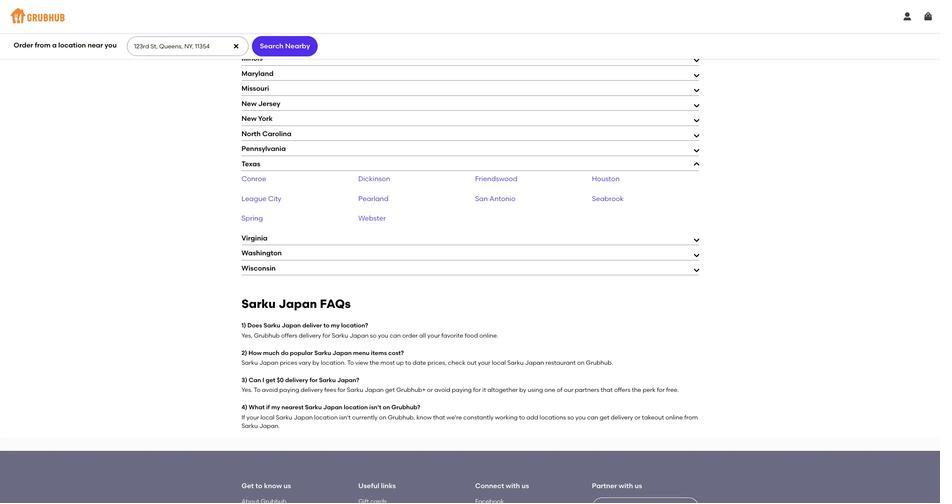 Task type: describe. For each thing, give the bounding box(es) containing it.
san antonio link
[[475, 195, 516, 203]]

perk
[[643, 387, 656, 394]]

much
[[263, 350, 279, 357]]

with for connect
[[506, 483, 520, 491]]

for left free.
[[657, 387, 665, 394]]

my inside 1) does sarku japan deliver to my location? yes, grubhub offers delivery for sarku japan so you can order all your favorite food online.
[[331, 323, 340, 330]]

faqs
[[320, 297, 351, 312]]

delivery left fees at the bottom of the page
[[301, 387, 323, 394]]

3) can i get $0 delivery for sarku japan? yes. to avoid paying delivery fees for sarku japan get grubhub+ or avoid paying for it altogether by using one of our partners that offers the perk for free.
[[242, 377, 679, 394]]

sarku up does
[[242, 297, 276, 312]]

for left "it"
[[473, 387, 481, 394]]

missouri
[[242, 85, 269, 93]]

view
[[355, 360, 368, 367]]

0 horizontal spatial isn't
[[339, 415, 351, 422]]

order
[[14, 41, 33, 49]]

popular
[[290, 350, 313, 357]]

grubhub.
[[586, 360, 613, 367]]

2 avoid from the left
[[434, 387, 450, 394]]

sarku down japan?
[[347, 387, 363, 394]]

houston
[[592, 175, 620, 183]]

by inside 2) how much do popular sarku japan menu items cost? sarku japan prices vary by location. to view the most up to date prices, check out your local sarku japan restaurant on grubhub.
[[312, 360, 319, 367]]

search nearby button
[[252, 36, 318, 57]]

to inside 1) does sarku japan deliver to my location? yes, grubhub offers delivery for sarku japan so you can order all your favorite food online.
[[323, 323, 329, 330]]

grubhub?
[[392, 404, 420, 412]]

does
[[248, 323, 262, 330]]

by inside 3) can i get $0 delivery for sarku japan? yes. to avoid paying delivery fees for sarku japan get grubhub+ or avoid paying for it altogether by using one of our partners that offers the perk for free.
[[519, 387, 526, 394]]

delivery inside 1) does sarku japan deliver to my location? yes, grubhub offers delivery for sarku japan so you can order all your favorite food online.
[[299, 333, 321, 340]]

spring
[[242, 215, 263, 223]]

0 vertical spatial isn't
[[369, 404, 381, 412]]

league
[[242, 195, 267, 203]]

delivery inside '4) what if my nearest sarku japan location isn't on grubhub? if your local sarku japan location isn't currently on grubhub, know that we're constantly working to add locations so you can get delivery or takeout online from sarku japan.'
[[611, 415, 633, 422]]

currently
[[352, 415, 378, 422]]

cost?
[[388, 350, 404, 357]]

locations
[[540, 415, 566, 422]]

online
[[666, 415, 683, 422]]

you inside 1) does sarku japan deliver to my location? yes, grubhub offers delivery for sarku japan so you can order all your favorite food online.
[[378, 333, 388, 340]]

1)
[[242, 323, 246, 330]]

virginia
[[242, 234, 268, 243]]

online.
[[479, 333, 498, 340]]

yes.
[[242, 387, 252, 394]]

japan left "restaurant"
[[525, 360, 544, 367]]

japan up deliver
[[279, 297, 317, 312]]

partner
[[592, 483, 617, 491]]

dickinson
[[358, 175, 390, 183]]

dickinson link
[[358, 175, 390, 183]]

with for partner
[[619, 483, 633, 491]]

japan?
[[337, 377, 359, 384]]

your inside '4) what if my nearest sarku japan location isn't on grubhub? if your local sarku japan location isn't currently on grubhub, know that we're constantly working to add locations so you can get delivery or takeout online from sarku japan.'
[[247, 415, 259, 422]]

grubhub,
[[388, 415, 415, 422]]

1) does sarku japan deliver to my location? yes, grubhub offers delivery for sarku japan so you can order all your favorite food online.
[[242, 323, 498, 340]]

sarku down if
[[242, 423, 258, 430]]

new jersey
[[242, 100, 280, 108]]

florida
[[242, 24, 265, 32]]

order
[[402, 333, 418, 340]]

menu
[[353, 350, 370, 357]]

$0
[[277, 377, 284, 384]]

our
[[564, 387, 574, 394]]

new for new jersey
[[242, 100, 257, 108]]

seabrook
[[592, 195, 624, 203]]

connect with us
[[475, 483, 529, 491]]

or inside 3) can i get $0 delivery for sarku japan? yes. to avoid paying delivery fees for sarku japan get grubhub+ or avoid paying for it altogether by using one of our partners that offers the perk for free.
[[427, 387, 433, 394]]

1 paying from the left
[[279, 387, 299, 394]]

or inside '4) what if my nearest sarku japan location isn't on grubhub? if your local sarku japan location isn't currently on grubhub, know that we're constantly working to add locations so you can get delivery or takeout online from sarku japan.'
[[635, 415, 641, 422]]

illinois
[[242, 54, 263, 62]]

working
[[495, 415, 518, 422]]

favorite
[[441, 333, 463, 340]]

do
[[281, 350, 289, 357]]

out
[[467, 360, 477, 367]]

4) what if my nearest sarku japan location isn't on grubhub? if your local sarku japan location isn't currently on grubhub, know that we're constantly working to add locations so you can get delivery or takeout online from sarku japan.
[[242, 404, 698, 430]]

grubhub+
[[396, 387, 426, 394]]

useful links
[[358, 483, 396, 491]]

japan down fees at the bottom of the page
[[323, 404, 342, 412]]

maryland
[[242, 69, 274, 78]]

location?
[[341, 323, 368, 330]]

sarku up fees at the bottom of the page
[[319, 377, 336, 384]]

links
[[381, 483, 396, 491]]

us for partner with us
[[635, 483, 642, 491]]

for right fees at the bottom of the page
[[338, 387, 346, 394]]

your inside 1) does sarku japan deliver to my location? yes, grubhub offers delivery for sarku japan so you can order all your favorite food online.
[[427, 333, 440, 340]]

2 paying from the left
[[452, 387, 472, 394]]

san antonio
[[475, 195, 516, 203]]

san
[[475, 195, 488, 203]]

the inside 3) can i get $0 delivery for sarku japan? yes. to avoid paying delivery fees for sarku japan get grubhub+ or avoid paying for it altogether by using one of our partners that offers the perk for free.
[[632, 387, 641, 394]]

it
[[482, 387, 486, 394]]

for inside 1) does sarku japan deliver to my location? yes, grubhub offers delivery for sarku japan so you can order all your favorite food online.
[[323, 333, 330, 340]]

japan.
[[259, 423, 280, 430]]

local inside '4) what if my nearest sarku japan location isn't on grubhub? if your local sarku japan location isn't currently on grubhub, know that we're constantly working to add locations so you can get delivery or takeout online from sarku japan.'
[[261, 415, 275, 422]]

jersey
[[258, 100, 280, 108]]

what
[[249, 404, 265, 412]]

2) how much do popular sarku japan menu items cost? sarku japan prices vary by location. to view the most up to date prices, check out your local sarku japan restaurant on grubhub.
[[242, 350, 613, 367]]

to inside 2) how much do popular sarku japan menu items cost? sarku japan prices vary by location. to view the most up to date prices, check out your local sarku japan restaurant on grubhub.
[[347, 360, 354, 367]]

grubhub
[[254, 333, 280, 340]]

search nearby
[[260, 42, 310, 50]]

takeout
[[642, 415, 664, 422]]

conroe
[[242, 175, 266, 183]]

using
[[528, 387, 543, 394]]

sarku up grubhub at the bottom of page
[[264, 323, 280, 330]]

2 horizontal spatial svg image
[[923, 11, 933, 22]]

to inside 2) how much do popular sarku japan menu items cost? sarku japan prices vary by location. to view the most up to date prices, check out your local sarku japan restaurant on grubhub.
[[405, 360, 411, 367]]

items
[[371, 350, 387, 357]]

your inside 2) how much do popular sarku japan menu items cost? sarku japan prices vary by location. to view the most up to date prices, check out your local sarku japan restaurant on grubhub.
[[478, 360, 491, 367]]

on inside 2) how much do popular sarku japan menu items cost? sarku japan prices vary by location. to view the most up to date prices, check out your local sarku japan restaurant on grubhub.
[[577, 360, 585, 367]]

main navigation navigation
[[0, 0, 940, 33]]

new for new york
[[242, 115, 257, 123]]

up
[[396, 360, 404, 367]]

2)
[[242, 350, 247, 357]]

so inside 1) does sarku japan deliver to my location? yes, grubhub offers delivery for sarku japan so you can order all your favorite food online.
[[370, 333, 377, 340]]

get inside '4) what if my nearest sarku japan location isn't on grubhub? if your local sarku japan location isn't currently on grubhub, know that we're constantly working to add locations so you can get delivery or takeout online from sarku japan.'
[[600, 415, 609, 422]]

sarku right nearest
[[305, 404, 322, 412]]

can inside '4) what if my nearest sarku japan location isn't on grubhub? if your local sarku japan location isn't currently on grubhub, know that we're constantly working to add locations so you can get delivery or takeout online from sarku japan.'
[[587, 415, 598, 422]]

restaurant
[[546, 360, 576, 367]]

altogether
[[488, 387, 518, 394]]

if
[[242, 415, 245, 422]]

japan down much
[[259, 360, 278, 367]]

constantly
[[463, 415, 494, 422]]

can
[[249, 377, 261, 384]]

to inside '4) what if my nearest sarku japan location isn't on grubhub? if your local sarku japan location isn't currently on grubhub, know that we're constantly working to add locations so you can get delivery or takeout online from sarku japan.'
[[519, 415, 525, 422]]

houston link
[[592, 175, 620, 183]]

vary
[[299, 360, 311, 367]]

sarku up altogether
[[507, 360, 524, 367]]

sarku down location? on the bottom of the page
[[332, 333, 348, 340]]

sarku down 2)
[[242, 360, 258, 367]]

know inside '4) what if my nearest sarku japan location isn't on grubhub? if your local sarku japan location isn't currently on grubhub, know that we're constantly working to add locations so you can get delivery or takeout online from sarku japan.'
[[417, 415, 432, 422]]



Task type: locate. For each thing, give the bounding box(es) containing it.
order from a location near you
[[14, 41, 117, 49]]

us right get
[[284, 483, 291, 491]]

offers inside 3) can i get $0 delivery for sarku japan? yes. to avoid paying delivery fees for sarku japan get grubhub+ or avoid paying for it altogether by using one of our partners that offers the perk for free.
[[614, 387, 630, 394]]

1 horizontal spatial avoid
[[434, 387, 450, 394]]

on up grubhub,
[[383, 404, 390, 412]]

isn't left the currently
[[339, 415, 351, 422]]

search
[[260, 42, 284, 50]]

1 new from the top
[[242, 100, 257, 108]]

0 horizontal spatial avoid
[[262, 387, 278, 394]]

avoid down the i at the bottom of the page
[[262, 387, 278, 394]]

1 vertical spatial by
[[519, 387, 526, 394]]

location
[[58, 41, 86, 49], [344, 404, 368, 412], [314, 415, 338, 422]]

fees
[[324, 387, 336, 394]]

1 vertical spatial know
[[264, 483, 282, 491]]

for up location.
[[323, 333, 330, 340]]

if
[[266, 404, 270, 412]]

1 horizontal spatial svg image
[[902, 11, 913, 22]]

2 horizontal spatial location
[[344, 404, 368, 412]]

1 vertical spatial your
[[478, 360, 491, 367]]

to
[[347, 360, 354, 367], [254, 387, 260, 394]]

delivery down deliver
[[299, 333, 321, 340]]

from left "a"
[[35, 41, 50, 49]]

0 vertical spatial know
[[417, 415, 432, 422]]

league city
[[242, 195, 281, 203]]

that left the we're
[[433, 415, 445, 422]]

pearland
[[358, 195, 389, 203]]

1 vertical spatial my
[[271, 404, 280, 412]]

to left view
[[347, 360, 354, 367]]

paying
[[279, 387, 299, 394], [452, 387, 472, 394]]

or right grubhub+
[[427, 387, 433, 394]]

a
[[52, 41, 57, 49]]

avoid down the prices, at the left of the page
[[434, 387, 450, 394]]

1 vertical spatial new
[[242, 115, 257, 123]]

friendswood
[[475, 175, 518, 183]]

get to know us
[[242, 483, 291, 491]]

0 horizontal spatial the
[[370, 360, 379, 367]]

3 us from the left
[[635, 483, 642, 491]]

0 horizontal spatial my
[[271, 404, 280, 412]]

1 horizontal spatial or
[[635, 415, 641, 422]]

1 with from the left
[[506, 483, 520, 491]]

with right partner
[[619, 483, 633, 491]]

the down items
[[370, 360, 379, 367]]

0 horizontal spatial offers
[[281, 333, 297, 340]]

delivery
[[299, 333, 321, 340], [285, 377, 308, 384], [301, 387, 323, 394], [611, 415, 633, 422]]

so right locations
[[568, 415, 574, 422]]

1 horizontal spatial so
[[568, 415, 574, 422]]

delivery right '$0'
[[285, 377, 308, 384]]

offers up do
[[281, 333, 297, 340]]

the inside 2) how much do popular sarku japan menu items cost? sarku japan prices vary by location. to view the most up to date prices, check out your local sarku japan restaurant on grubhub.
[[370, 360, 379, 367]]

1 horizontal spatial know
[[417, 415, 432, 422]]

city
[[268, 195, 281, 203]]

new down missouri
[[242, 100, 257, 108]]

how
[[249, 350, 262, 357]]

prices
[[280, 360, 297, 367]]

conroe link
[[242, 175, 266, 183]]

free.
[[666, 387, 679, 394]]

your right if
[[247, 415, 259, 422]]

webster link
[[358, 215, 386, 223]]

by right 'vary'
[[312, 360, 319, 367]]

local inside 2) how much do popular sarku japan menu items cost? sarku japan prices vary by location. to view the most up to date prices, check out your local sarku japan restaurant on grubhub.
[[492, 360, 506, 367]]

0 horizontal spatial can
[[390, 333, 401, 340]]

so inside '4) what if my nearest sarku japan location isn't on grubhub? if your local sarku japan location isn't currently on grubhub, know that we're constantly working to add locations so you can get delivery or takeout online from sarku japan.'
[[568, 415, 574, 422]]

2 vertical spatial you
[[575, 415, 586, 422]]

japan down nearest
[[294, 415, 313, 422]]

0 vertical spatial that
[[601, 387, 613, 394]]

1 horizontal spatial offers
[[614, 387, 630, 394]]

1 horizontal spatial you
[[378, 333, 388, 340]]

us right partner
[[635, 483, 642, 491]]

check
[[448, 360, 466, 367]]

0 vertical spatial offers
[[281, 333, 297, 340]]

1 avoid from the left
[[262, 387, 278, 394]]

to inside 3) can i get $0 delivery for sarku japan? yes. to avoid paying delivery fees for sarku japan get grubhub+ or avoid paying for it altogether by using one of our partners that offers the perk for free.
[[254, 387, 260, 394]]

0 horizontal spatial with
[[506, 483, 520, 491]]

most
[[380, 360, 395, 367]]

can inside 1) does sarku japan deliver to my location? yes, grubhub offers delivery for sarku japan so you can order all your favorite food online.
[[390, 333, 401, 340]]

nearby
[[285, 42, 310, 50]]

or
[[427, 387, 433, 394], [635, 415, 641, 422]]

local
[[492, 360, 506, 367], [261, 415, 275, 422]]

japan down location? on the bottom of the page
[[350, 333, 369, 340]]

offers left perk at right bottom
[[614, 387, 630, 394]]

delivery left takeout
[[611, 415, 633, 422]]

pennsylvania
[[242, 145, 286, 153]]

texas
[[242, 160, 260, 168]]

2 vertical spatial your
[[247, 415, 259, 422]]

of
[[557, 387, 563, 394]]

0 horizontal spatial paying
[[279, 387, 299, 394]]

my right if
[[271, 404, 280, 412]]

nearest
[[282, 404, 304, 412]]

webster
[[358, 215, 386, 223]]

or left takeout
[[635, 415, 641, 422]]

0 vertical spatial new
[[242, 100, 257, 108]]

1 us from the left
[[284, 483, 291, 491]]

that right partners in the bottom of the page
[[601, 387, 613, 394]]

isn't up the currently
[[369, 404, 381, 412]]

offers inside 1) does sarku japan deliver to my location? yes, grubhub offers delivery for sarku japan so you can order all your favorite food online.
[[281, 333, 297, 340]]

my inside '4) what if my nearest sarku japan location isn't on grubhub? if your local sarku japan location isn't currently on grubhub, know that we're constantly working to add locations so you can get delivery or takeout online from sarku japan.'
[[271, 404, 280, 412]]

1 horizontal spatial location
[[314, 415, 338, 422]]

1 vertical spatial or
[[635, 415, 641, 422]]

your right all
[[427, 333, 440, 340]]

prices,
[[428, 360, 447, 367]]

us right connect
[[522, 483, 529, 491]]

0 horizontal spatial local
[[261, 415, 275, 422]]

1 vertical spatial location
[[344, 404, 368, 412]]

1 vertical spatial local
[[261, 415, 275, 422]]

1 horizontal spatial paying
[[452, 387, 472, 394]]

new up north
[[242, 115, 257, 123]]

you right near
[[105, 41, 117, 49]]

1 horizontal spatial us
[[522, 483, 529, 491]]

svg image
[[902, 11, 913, 22], [923, 11, 933, 22], [233, 43, 240, 50]]

0 horizontal spatial us
[[284, 483, 291, 491]]

your right the out
[[478, 360, 491, 367]]

new york
[[242, 115, 273, 123]]

i
[[262, 377, 264, 384]]

1 vertical spatial on
[[383, 404, 390, 412]]

0 horizontal spatial by
[[312, 360, 319, 367]]

pearland link
[[358, 195, 389, 203]]

0 vertical spatial you
[[105, 41, 117, 49]]

food
[[465, 333, 478, 340]]

tab
[[242, 9, 699, 20]]

date
[[413, 360, 426, 367]]

georgia
[[242, 39, 269, 47]]

by left 'using'
[[519, 387, 526, 394]]

0 vertical spatial so
[[370, 333, 377, 340]]

local up japan.
[[261, 415, 275, 422]]

spring link
[[242, 215, 263, 223]]

all
[[419, 333, 426, 340]]

to right deliver
[[323, 323, 329, 330]]

add
[[527, 415, 538, 422]]

1 vertical spatial the
[[632, 387, 641, 394]]

know down 'grubhub?'
[[417, 415, 432, 422]]

2 vertical spatial on
[[379, 415, 386, 422]]

seabrook link
[[592, 195, 624, 203]]

league city link
[[242, 195, 281, 203]]

you up items
[[378, 333, 388, 340]]

so up items
[[370, 333, 377, 340]]

york
[[258, 115, 273, 123]]

1 horizontal spatial the
[[632, 387, 641, 394]]

sarku down nearest
[[276, 415, 292, 422]]

0 vertical spatial by
[[312, 360, 319, 367]]

2 us from the left
[[522, 483, 529, 491]]

1 vertical spatial from
[[684, 415, 698, 422]]

on right the currently
[[379, 415, 386, 422]]

north
[[242, 130, 261, 138]]

0 horizontal spatial so
[[370, 333, 377, 340]]

0 horizontal spatial that
[[433, 415, 445, 422]]

Search Address search field
[[127, 37, 248, 56]]

2 horizontal spatial you
[[575, 415, 586, 422]]

1 vertical spatial so
[[568, 415, 574, 422]]

from right the online
[[684, 415, 698, 422]]

1 horizontal spatial isn't
[[369, 404, 381, 412]]

you right locations
[[575, 415, 586, 422]]

japan left deliver
[[282, 323, 301, 330]]

with right connect
[[506, 483, 520, 491]]

the left perk at right bottom
[[632, 387, 641, 394]]

0 horizontal spatial location
[[58, 41, 86, 49]]

you inside '4) what if my nearest sarku japan location isn't on grubhub? if your local sarku japan location isn't currently on grubhub, know that we're constantly working to add locations so you can get delivery or takeout online from sarku japan.'
[[575, 415, 586, 422]]

location right "a"
[[58, 41, 86, 49]]

can down partners in the bottom of the page
[[587, 415, 598, 422]]

1 horizontal spatial by
[[519, 387, 526, 394]]

1 horizontal spatial that
[[601, 387, 613, 394]]

north carolina
[[242, 130, 292, 138]]

washington
[[242, 250, 282, 258]]

avoid
[[262, 387, 278, 394], [434, 387, 450, 394]]

0 vertical spatial from
[[35, 41, 50, 49]]

0 vertical spatial location
[[58, 41, 86, 49]]

my
[[331, 323, 340, 330], [271, 404, 280, 412]]

1 horizontal spatial can
[[587, 415, 598, 422]]

0 vertical spatial on
[[577, 360, 585, 367]]

location down fees at the bottom of the page
[[314, 415, 338, 422]]

0 horizontal spatial from
[[35, 41, 50, 49]]

0 horizontal spatial or
[[427, 387, 433, 394]]

2 with from the left
[[619, 483, 633, 491]]

2 new from the top
[[242, 115, 257, 123]]

partners
[[575, 387, 599, 394]]

2 horizontal spatial your
[[478, 360, 491, 367]]

0 horizontal spatial get
[[266, 377, 275, 384]]

1 vertical spatial you
[[378, 333, 388, 340]]

0 horizontal spatial know
[[264, 483, 282, 491]]

yes,
[[242, 333, 253, 340]]

friendswood link
[[475, 175, 518, 183]]

1 vertical spatial that
[[433, 415, 445, 422]]

0 vertical spatial local
[[492, 360, 506, 367]]

2 horizontal spatial us
[[635, 483, 642, 491]]

know right get
[[264, 483, 282, 491]]

0 vertical spatial can
[[390, 333, 401, 340]]

0 vertical spatial your
[[427, 333, 440, 340]]

paying left "it"
[[452, 387, 472, 394]]

2 vertical spatial location
[[314, 415, 338, 422]]

from inside '4) what if my nearest sarku japan location isn't on grubhub? if your local sarku japan location isn't currently on grubhub, know that we're constantly working to add locations so you can get delivery or takeout online from sarku japan.'
[[684, 415, 698, 422]]

2 vertical spatial get
[[600, 415, 609, 422]]

can left order
[[390, 333, 401, 340]]

my left location? on the bottom of the page
[[331, 323, 340, 330]]

sarku
[[242, 297, 276, 312], [264, 323, 280, 330], [332, 333, 348, 340], [314, 350, 331, 357], [242, 360, 258, 367], [507, 360, 524, 367], [319, 377, 336, 384], [347, 387, 363, 394], [305, 404, 322, 412], [276, 415, 292, 422], [242, 423, 258, 430]]

1 vertical spatial isn't
[[339, 415, 351, 422]]

get
[[242, 483, 254, 491]]

for down 'vary'
[[310, 377, 318, 384]]

can
[[390, 333, 401, 340], [587, 415, 598, 422]]

japan up location.
[[333, 350, 352, 357]]

1 horizontal spatial my
[[331, 323, 340, 330]]

paying down '$0'
[[279, 387, 299, 394]]

us for connect with us
[[522, 483, 529, 491]]

that inside 3) can i get $0 delivery for sarku japan? yes. to avoid paying delivery fees for sarku japan get grubhub+ or avoid paying for it altogether by using one of our partners that offers the perk for free.
[[601, 387, 613, 394]]

to left add
[[519, 415, 525, 422]]

0 vertical spatial my
[[331, 323, 340, 330]]

location up the currently
[[344, 404, 368, 412]]

0 vertical spatial the
[[370, 360, 379, 367]]

2 horizontal spatial get
[[600, 415, 609, 422]]

1 vertical spatial get
[[385, 387, 395, 394]]

0 horizontal spatial svg image
[[233, 43, 240, 50]]

for
[[323, 333, 330, 340], [310, 377, 318, 384], [338, 387, 346, 394], [473, 387, 481, 394], [657, 387, 665, 394]]

to right the yes.
[[254, 387, 260, 394]]

0 horizontal spatial to
[[254, 387, 260, 394]]

1 horizontal spatial to
[[347, 360, 354, 367]]

your
[[427, 333, 440, 340], [478, 360, 491, 367], [247, 415, 259, 422]]

1 horizontal spatial local
[[492, 360, 506, 367]]

japan inside 3) can i get $0 delivery for sarku japan? yes. to avoid paying delivery fees for sarku japan get grubhub+ or avoid paying for it altogether by using one of our partners that offers the perk for free.
[[365, 387, 384, 394]]

sarku japan faqs
[[242, 297, 351, 312]]

isn't
[[369, 404, 381, 412], [339, 415, 351, 422]]

that inside '4) what if my nearest sarku japan location isn't on grubhub? if your local sarku japan location isn't currently on grubhub, know that we're constantly working to add locations so you can get delivery or takeout online from sarku japan.'
[[433, 415, 445, 422]]

1 vertical spatial can
[[587, 415, 598, 422]]

0 horizontal spatial your
[[247, 415, 259, 422]]

0 horizontal spatial you
[[105, 41, 117, 49]]

0 vertical spatial to
[[347, 360, 354, 367]]

know
[[417, 415, 432, 422], [264, 483, 282, 491]]

to right up
[[405, 360, 411, 367]]

1 vertical spatial to
[[254, 387, 260, 394]]

1 vertical spatial offers
[[614, 387, 630, 394]]

local right the out
[[492, 360, 506, 367]]

1 horizontal spatial from
[[684, 415, 698, 422]]

partner with us
[[592, 483, 642, 491]]

sarku up location.
[[314, 350, 331, 357]]

0 vertical spatial get
[[266, 377, 275, 384]]

carolina
[[262, 130, 292, 138]]

with
[[506, 483, 520, 491], [619, 483, 633, 491]]

1 horizontal spatial with
[[619, 483, 633, 491]]

the
[[370, 360, 379, 367], [632, 387, 641, 394]]

japan up the currently
[[365, 387, 384, 394]]

1 horizontal spatial your
[[427, 333, 440, 340]]

wisconsin
[[242, 265, 276, 273]]

antonio
[[490, 195, 516, 203]]

4)
[[242, 404, 247, 412]]

to right get
[[255, 483, 262, 491]]

3)
[[242, 377, 247, 384]]

1 horizontal spatial get
[[385, 387, 395, 394]]

on left the grubhub.
[[577, 360, 585, 367]]

0 vertical spatial or
[[427, 387, 433, 394]]



Task type: vqa. For each thing, say whether or not it's contained in the screenshot.
bottommost or
yes



